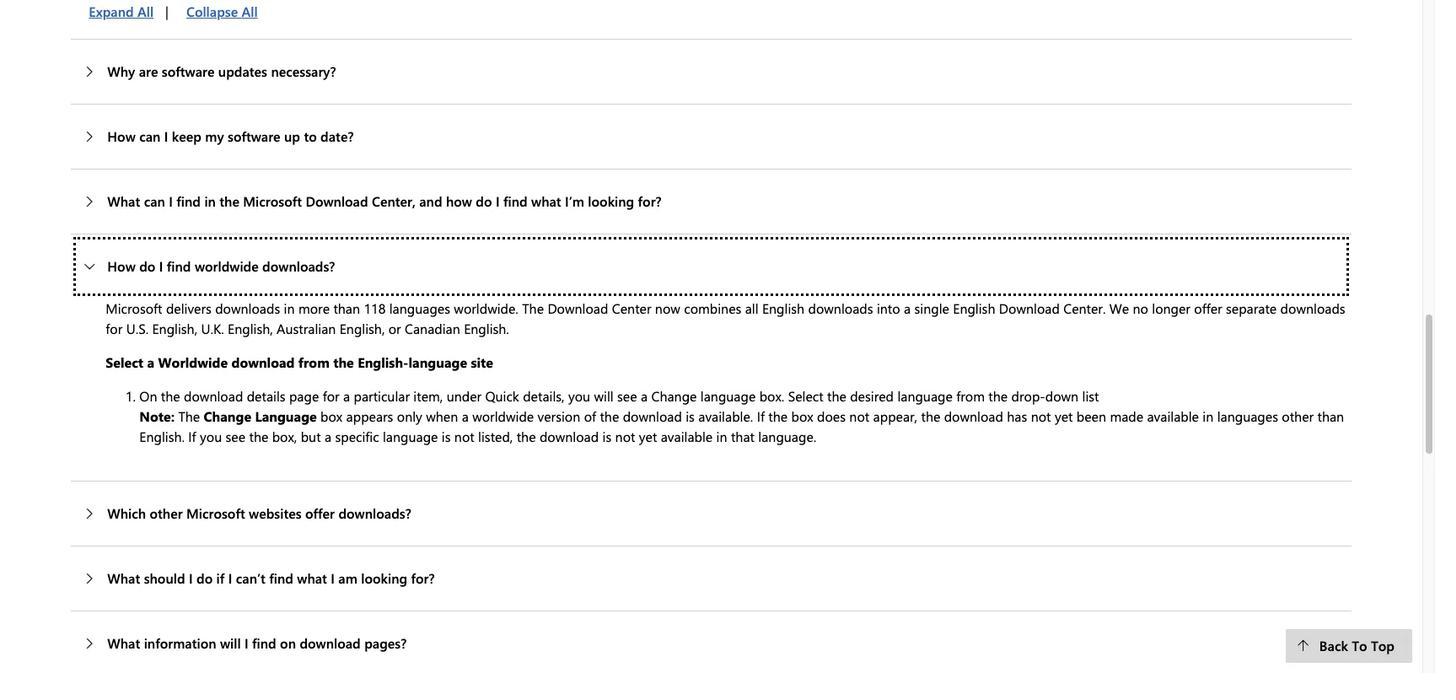 Task type: vqa. For each thing, say whether or not it's contained in the screenshot.
offer to the right
yes



Task type: locate. For each thing, give the bounding box(es) containing it.
available right made
[[1148, 407, 1200, 425]]

microsoft inside "dropdown button"
[[243, 192, 302, 210]]

0 vertical spatial english.
[[464, 319, 509, 337]]

software inside why are software updates necessary? dropdown button
[[162, 62, 215, 80]]

english. down note:
[[139, 427, 185, 445]]

1 vertical spatial worldwide
[[473, 407, 534, 425]]

2 horizontal spatial is
[[686, 407, 695, 425]]

1 all from the left
[[138, 2, 154, 20]]

how
[[107, 127, 136, 145], [107, 257, 136, 275]]

more
[[299, 299, 330, 317]]

box up language.
[[792, 407, 814, 425]]

1 horizontal spatial yet
[[1055, 407, 1073, 425]]

software
[[162, 62, 215, 80], [228, 127, 281, 145]]

i'm
[[565, 192, 585, 210]]

for
[[106, 319, 123, 337], [323, 387, 340, 405]]

english.
[[464, 319, 509, 337], [139, 427, 185, 445]]

1 vertical spatial if
[[188, 427, 196, 445]]

the down how can i keep my software up to date?
[[220, 192, 239, 210]]

looking inside what can i find in the microsoft download center, and how do i find what i'm looking for? "dropdown button"
[[588, 192, 635, 210]]

yet down down
[[1055, 407, 1073, 425]]

will right "information"
[[220, 634, 241, 652]]

english. down worldwide.
[[464, 319, 509, 337]]

if
[[757, 407, 765, 425], [188, 427, 196, 445]]

the
[[220, 192, 239, 210], [333, 353, 354, 371], [161, 387, 180, 405], [828, 387, 847, 405], [989, 387, 1008, 405], [600, 407, 619, 425], [769, 407, 788, 425], [922, 407, 941, 425], [249, 427, 269, 445], [517, 427, 536, 445]]

downloads? up am
[[339, 504, 412, 522]]

date?
[[321, 127, 354, 145]]

is down when
[[442, 427, 451, 445]]

change
[[652, 387, 697, 405], [204, 407, 251, 425]]

0 vertical spatial than
[[334, 299, 360, 317]]

is left available.
[[686, 407, 695, 425]]

1 horizontal spatial select
[[788, 387, 824, 405]]

2 all from the left
[[242, 2, 258, 20]]

worldwide up delivers
[[195, 257, 259, 275]]

downloads up u.k.
[[215, 299, 280, 317]]

you up of
[[569, 387, 591, 405]]

offer right longer
[[1195, 299, 1223, 317]]

will up of
[[594, 387, 614, 405]]

1 vertical spatial languages
[[1218, 407, 1279, 425]]

2 what from the top
[[107, 569, 140, 587]]

other inside dropdown button
[[150, 504, 183, 522]]

software right are
[[162, 62, 215, 80]]

what for what should i do if i can't find what i am looking for?
[[107, 569, 140, 587]]

1 horizontal spatial will
[[594, 387, 614, 405]]

0 horizontal spatial other
[[150, 504, 183, 522]]

do inside what can i find in the microsoft download center, and how do i find what i'm looking for? "dropdown button"
[[476, 192, 492, 210]]

looking right the "i'm"
[[588, 192, 635, 210]]

0 vertical spatial how
[[107, 127, 136, 145]]

1 vertical spatial the
[[178, 407, 200, 425]]

1 horizontal spatial than
[[1318, 407, 1345, 425]]

1 vertical spatial do
[[139, 257, 156, 275]]

0 horizontal spatial is
[[442, 427, 451, 445]]

box up but
[[321, 407, 343, 425]]

how down why
[[107, 127, 136, 145]]

0 horizontal spatial you
[[200, 427, 222, 445]]

from down australian at the left
[[299, 353, 330, 371]]

1 vertical spatial yet
[[639, 427, 657, 445]]

how for how can i keep my software up to date?
[[107, 127, 136, 145]]

than inside microsoft delivers downloads in more than 118 languages worldwide. the download center now combines all english downloads into a single english download center. we no longer offer separate downloads for u.s. english, u.k. english, australian english, or canadian english.
[[334, 299, 360, 317]]

is down on the download details page for a particular item, under quick details, you will see a change language box. select the desired language from the drop-down list
[[603, 427, 612, 445]]

if down note: the change language
[[188, 427, 196, 445]]

offer right websites
[[305, 504, 335, 522]]

1 vertical spatial for?
[[411, 569, 435, 587]]

languages
[[389, 299, 450, 317], [1218, 407, 1279, 425]]

0 horizontal spatial all
[[138, 2, 154, 20]]

change up box appears only when a worldwide version of the download is available. if the box does not appear, the download has not yet been made available in languages other than english. if you see the box, but a specific language is not listed, the download is not yet available in that language.
[[652, 387, 697, 405]]

i
[[164, 127, 168, 145], [169, 192, 173, 210], [496, 192, 500, 210], [159, 257, 163, 275], [189, 569, 193, 587], [228, 569, 232, 587], [331, 569, 335, 587], [245, 634, 249, 652]]

what for what can i find in the microsoft download center, and how do i find what i'm looking for?
[[107, 192, 140, 210]]

0 horizontal spatial what
[[297, 569, 327, 587]]

my
[[205, 127, 224, 145]]

downloads right "separate"
[[1281, 299, 1346, 317]]

box
[[321, 407, 343, 425], [792, 407, 814, 425]]

the right worldwide.
[[522, 299, 544, 317]]

2 vertical spatial do
[[197, 569, 213, 587]]

single
[[915, 299, 950, 317]]

yet down on the download details page for a particular item, under quick details, you will see a change language box. select the desired language from the drop-down list
[[639, 427, 657, 445]]

|
[[165, 2, 169, 20]]

desired
[[851, 387, 894, 405]]

1 horizontal spatial offer
[[1195, 299, 1223, 317]]

available down available.
[[661, 427, 713, 445]]

site
[[471, 353, 493, 371]]

listed,
[[478, 427, 513, 445]]

can for what
[[144, 192, 165, 210]]

how do i find worldwide downloads? button
[[71, 234, 1352, 298]]

what inside dropdown button
[[107, 569, 140, 587]]

box appears only when a worldwide version of the download is available. if the box does not appear, the download has not yet been made available in languages other than english. if you see the box, but a specific language is not listed, the download is not yet available in that language.
[[139, 407, 1345, 445]]

1 horizontal spatial available
[[1148, 407, 1200, 425]]

english
[[763, 299, 805, 317], [954, 299, 996, 317]]

0 vertical spatial if
[[757, 407, 765, 425]]

top
[[1372, 637, 1395, 655]]

how can i keep my software up to date? button
[[71, 104, 1352, 168]]

1 horizontal spatial do
[[197, 569, 213, 587]]

find
[[177, 192, 201, 210], [504, 192, 528, 210], [167, 257, 191, 275], [269, 569, 294, 587], [252, 634, 276, 652]]

1 horizontal spatial looking
[[588, 192, 635, 210]]

find right can't
[[269, 569, 294, 587]]

0 vertical spatial will
[[594, 387, 614, 405]]

a inside microsoft delivers downloads in more than 118 languages worldwide. the download center now combines all english downloads into a single english download center. we no longer offer separate downloads for u.s. english, u.k. english, australian english, or canadian english.
[[904, 299, 911, 317]]

language inside box appears only when a worldwide version of the download is available. if the box does not appear, the download has not yet been made available in languages other than english. if you see the box, but a specific language is not listed, the download is not yet available in that language.
[[383, 427, 438, 445]]

what inside dropdown button
[[107, 634, 140, 652]]

other
[[1283, 407, 1314, 425], [150, 504, 183, 522]]

0 vertical spatial for?
[[638, 192, 662, 210]]

0 vertical spatial software
[[162, 62, 215, 80]]

2 horizontal spatial do
[[476, 192, 492, 210]]

2 english from the left
[[954, 299, 996, 317]]

0 vertical spatial offer
[[1195, 299, 1223, 317]]

the up has
[[989, 387, 1008, 405]]

yet
[[1055, 407, 1073, 425], [639, 427, 657, 445]]

2 horizontal spatial english,
[[340, 319, 385, 337]]

up
[[284, 127, 300, 145]]

microsoft inside microsoft delivers downloads in more than 118 languages worldwide. the download center now combines all english downloads into a single english download center. we no longer offer separate downloads for u.s. english, u.k. english, australian english, or canadian english.
[[106, 299, 162, 317]]

center.
[[1064, 299, 1106, 317]]

english, down delivers
[[152, 319, 198, 337]]

i inside how do i find worldwide downloads? dropdown button
[[159, 257, 163, 275]]

1 vertical spatial from
[[957, 387, 985, 405]]

download down version
[[540, 427, 599, 445]]

0 vertical spatial from
[[299, 353, 330, 371]]

1 what from the top
[[107, 192, 140, 210]]

the down box.
[[769, 407, 788, 425]]

0 horizontal spatial will
[[220, 634, 241, 652]]

2 vertical spatial microsoft
[[186, 504, 245, 522]]

1 horizontal spatial for?
[[638, 192, 662, 210]]

of
[[584, 407, 596, 425]]

the right note:
[[178, 407, 200, 425]]

the inside "dropdown button"
[[220, 192, 239, 210]]

1 horizontal spatial english
[[954, 299, 996, 317]]

0 vertical spatial select
[[106, 353, 143, 371]]

0 horizontal spatial offer
[[305, 504, 335, 522]]

select down u.s.
[[106, 353, 143, 371]]

0 vertical spatial other
[[1283, 407, 1314, 425]]

1 horizontal spatial languages
[[1218, 407, 1279, 425]]

language
[[409, 353, 467, 371], [701, 387, 756, 405], [898, 387, 953, 405], [383, 427, 438, 445]]

0 horizontal spatial box
[[321, 407, 343, 425]]

necessary?
[[271, 62, 336, 80]]

1 vertical spatial downloads?
[[339, 504, 412, 522]]

the left box,
[[249, 427, 269, 445]]

that
[[731, 427, 755, 445]]

change down details
[[204, 407, 251, 425]]

download left center
[[548, 299, 609, 317]]

0 vertical spatial can
[[139, 127, 161, 145]]

offer
[[1195, 299, 1223, 317], [305, 504, 335, 522]]

see down note: the change language
[[226, 427, 246, 445]]

1 vertical spatial than
[[1318, 407, 1345, 425]]

microsoft up u.s.
[[106, 299, 162, 317]]

than
[[334, 299, 360, 317], [1318, 407, 1345, 425]]

0 vertical spatial yet
[[1055, 407, 1073, 425]]

in down "my"
[[204, 192, 216, 210]]

microsoft left websites
[[186, 504, 245, 522]]

0 horizontal spatial software
[[162, 62, 215, 80]]

downloads left into
[[809, 299, 874, 317]]

can inside "dropdown button"
[[139, 127, 161, 145]]

1 horizontal spatial you
[[569, 387, 591, 405]]

0 vertical spatial what
[[107, 192, 140, 210]]

0 vertical spatial what
[[532, 192, 562, 210]]

what inside dropdown button
[[297, 569, 327, 587]]

is
[[686, 407, 695, 425], [442, 427, 451, 445], [603, 427, 612, 445]]

do right how
[[476, 192, 492, 210]]

english, right u.k.
[[228, 319, 273, 337]]

0 horizontal spatial do
[[139, 257, 156, 275]]

english, down 118
[[340, 319, 385, 337]]

in left more
[[284, 299, 295, 317]]

for?
[[638, 192, 662, 210], [411, 569, 435, 587]]

worldwide down quick
[[473, 407, 534, 425]]

u.s.
[[126, 319, 149, 337]]

what can i find in the microsoft download center, and how do i find what i'm looking for? button
[[71, 169, 1352, 233]]

1 how from the top
[[107, 127, 136, 145]]

0 horizontal spatial see
[[226, 427, 246, 445]]

1 vertical spatial how
[[107, 257, 136, 275]]

0 vertical spatial languages
[[389, 299, 450, 317]]

download right on
[[300, 634, 361, 652]]

collapse
[[186, 2, 238, 20]]

0 vertical spatial looking
[[588, 192, 635, 210]]

from
[[299, 353, 330, 371], [957, 387, 985, 405]]

worldwide.
[[454, 299, 519, 317]]

software left up
[[228, 127, 281, 145]]

box.
[[760, 387, 785, 405]]

i inside what information will i find on download pages? dropdown button
[[245, 634, 249, 652]]

how inside "dropdown button"
[[107, 127, 136, 145]]

all left '|'
[[138, 2, 154, 20]]

language down only
[[383, 427, 438, 445]]

download left center,
[[306, 192, 368, 210]]

what left the "i'm"
[[532, 192, 562, 210]]

what left am
[[297, 569, 327, 587]]

download left center.
[[1000, 299, 1060, 317]]

1 horizontal spatial software
[[228, 127, 281, 145]]

1 vertical spatial will
[[220, 634, 241, 652]]

download up details
[[232, 353, 295, 371]]

for right page
[[323, 387, 340, 405]]

english right all
[[763, 299, 805, 317]]

0 vertical spatial you
[[569, 387, 591, 405]]

language down canadian
[[409, 353, 467, 371]]

the up does
[[828, 387, 847, 405]]

what
[[532, 192, 562, 210], [297, 569, 327, 587]]

specific
[[335, 427, 379, 445]]

1 horizontal spatial change
[[652, 387, 697, 405]]

1 horizontal spatial what
[[532, 192, 562, 210]]

0 vertical spatial available
[[1148, 407, 1200, 425]]

1 horizontal spatial the
[[522, 299, 544, 317]]

1 horizontal spatial from
[[957, 387, 985, 405]]

do left if
[[197, 569, 213, 587]]

looking
[[588, 192, 635, 210], [361, 569, 408, 587]]

into
[[877, 299, 901, 317]]

worldwide
[[195, 257, 259, 275], [473, 407, 534, 425]]

not down on the download details page for a particular item, under quick details, you will see a change language box. select the desired language from the drop-down list
[[615, 427, 636, 445]]

1 horizontal spatial box
[[792, 407, 814, 425]]

downloads? up more
[[262, 257, 335, 275]]

1 horizontal spatial downloads
[[809, 299, 874, 317]]

0 horizontal spatial download
[[306, 192, 368, 210]]

why are software updates necessary?
[[107, 62, 336, 80]]

quick
[[485, 387, 520, 405]]

microsoft down up
[[243, 192, 302, 210]]

1 vertical spatial offer
[[305, 504, 335, 522]]

all right collapse
[[242, 2, 258, 20]]

microsoft
[[243, 192, 302, 210], [106, 299, 162, 317], [186, 504, 245, 522]]

1 english, from the left
[[152, 319, 198, 337]]

what
[[107, 192, 140, 210], [107, 569, 140, 587], [107, 634, 140, 652]]

download inside dropdown button
[[300, 634, 361, 652]]

0 horizontal spatial english
[[763, 299, 805, 317]]

1 horizontal spatial see
[[618, 387, 637, 405]]

see right details,
[[618, 387, 637, 405]]

i inside 'how can i keep my software up to date?' "dropdown button"
[[164, 127, 168, 145]]

all for collapse all
[[242, 2, 258, 20]]

the right the on
[[161, 387, 180, 405]]

0 horizontal spatial looking
[[361, 569, 408, 587]]

0 vertical spatial for
[[106, 319, 123, 337]]

1 horizontal spatial other
[[1283, 407, 1314, 425]]

3 what from the top
[[107, 634, 140, 652]]

not down drop- in the bottom right of the page
[[1031, 407, 1052, 425]]

for? right the "i'm"
[[638, 192, 662, 210]]

you down note: the change language
[[200, 427, 222, 445]]

note:
[[139, 407, 175, 425]]

2 how from the top
[[107, 257, 136, 275]]

worldwide
[[158, 353, 228, 371]]

how inside dropdown button
[[107, 257, 136, 275]]

can inside "dropdown button"
[[144, 192, 165, 210]]

0 horizontal spatial worldwide
[[195, 257, 259, 275]]

1 horizontal spatial english,
[[228, 319, 273, 337]]

from left drop- in the bottom right of the page
[[957, 387, 985, 405]]

0 vertical spatial microsoft
[[243, 192, 302, 210]]

why are software updates necessary? button
[[71, 39, 1352, 103]]

if down box.
[[757, 407, 765, 425]]

can
[[139, 127, 161, 145], [144, 192, 165, 210]]

1 vertical spatial you
[[200, 427, 222, 445]]

back to top
[[1320, 637, 1395, 655]]

will inside what information will i find on download pages? dropdown button
[[220, 634, 241, 652]]

what inside "dropdown button"
[[107, 192, 140, 210]]

1 horizontal spatial downloads?
[[339, 504, 412, 522]]

0 vertical spatial worldwide
[[195, 257, 259, 275]]

english right single
[[954, 299, 996, 317]]

select up does
[[788, 387, 824, 405]]

0 horizontal spatial downloads?
[[262, 257, 335, 275]]

1 vertical spatial looking
[[361, 569, 408, 587]]

0 vertical spatial the
[[522, 299, 544, 317]]

for? right am
[[411, 569, 435, 587]]

can for how
[[139, 127, 161, 145]]

delivers
[[166, 299, 212, 317]]

1 downloads from the left
[[215, 299, 280, 317]]

1 horizontal spatial english.
[[464, 319, 509, 337]]

the right appear,
[[922, 407, 941, 425]]

should
[[144, 569, 185, 587]]

for inside microsoft delivers downloads in more than 118 languages worldwide. the download center now combines all english downloads into a single english download center. we no longer offer separate downloads for u.s. english, u.k. english, australian english, or canadian english.
[[106, 319, 123, 337]]

0 horizontal spatial yet
[[639, 427, 657, 445]]

1 horizontal spatial for
[[323, 387, 340, 405]]

all
[[138, 2, 154, 20], [242, 2, 258, 20]]

details
[[247, 387, 286, 405]]

1 vertical spatial can
[[144, 192, 165, 210]]

group
[[71, 0, 270, 28]]

find left on
[[252, 634, 276, 652]]

what information will i find on download pages?
[[107, 634, 407, 652]]

language up available.
[[701, 387, 756, 405]]

why
[[107, 62, 135, 80]]

for left u.s.
[[106, 319, 123, 337]]

how up u.s.
[[107, 257, 136, 275]]

1 vertical spatial what
[[107, 569, 140, 587]]

0 horizontal spatial for
[[106, 319, 123, 337]]

0 horizontal spatial change
[[204, 407, 251, 425]]

select a worldwide download from the english-language site
[[106, 353, 493, 371]]

english. inside microsoft delivers downloads in more than 118 languages worldwide. the download center now combines all english downloads into a single english download center. we no longer offer separate downloads for u.s. english, u.k. english, australian english, or canadian english.
[[464, 319, 509, 337]]

drop-
[[1012, 387, 1046, 405]]

0 horizontal spatial downloads
[[215, 299, 280, 317]]

1 vertical spatial see
[[226, 427, 246, 445]]

2 vertical spatial what
[[107, 634, 140, 652]]

language up appear,
[[898, 387, 953, 405]]

2 horizontal spatial download
[[1000, 299, 1060, 317]]

0 horizontal spatial from
[[299, 353, 330, 371]]

1 vertical spatial english.
[[139, 427, 185, 445]]

looking right am
[[361, 569, 408, 587]]

do up u.s.
[[139, 257, 156, 275]]



Task type: describe. For each thing, give the bounding box(es) containing it.
version
[[538, 407, 581, 425]]

page
[[289, 387, 319, 405]]

on the download details page for a particular item, under quick details, you will see a change language box. select the desired language from the drop-down list
[[139, 387, 1100, 405]]

and
[[419, 192, 443, 210]]

1 vertical spatial for
[[323, 387, 340, 405]]

in inside "dropdown button"
[[204, 192, 216, 210]]

see inside box appears only when a worldwide version of the download is available. if the box does not appear, the download has not yet been made available in languages other than english. if you see the box, but a specific language is not listed, the download is not yet available in that language.
[[226, 427, 246, 445]]

find down keep
[[177, 192, 201, 210]]

on
[[139, 387, 157, 405]]

0 horizontal spatial select
[[106, 353, 143, 371]]

u.k.
[[201, 319, 224, 337]]

find right how
[[504, 192, 528, 210]]

which
[[107, 504, 146, 522]]

expand
[[89, 2, 134, 20]]

download left has
[[945, 407, 1004, 425]]

0 vertical spatial see
[[618, 387, 637, 405]]

offer inside dropdown button
[[305, 504, 335, 522]]

which other microsoft websites offer downloads?
[[107, 504, 412, 522]]

note: the change language
[[139, 407, 317, 425]]

1 horizontal spatial is
[[603, 427, 612, 445]]

what can i find in the microsoft download center, and how do i find what i'm looking for?
[[107, 192, 662, 210]]

2 downloads from the left
[[809, 299, 874, 317]]

which other microsoft websites offer downloads? button
[[71, 481, 1352, 545]]

3 english, from the left
[[340, 319, 385, 337]]

back
[[1320, 637, 1349, 655]]

than inside box appears only when a worldwide version of the download is available. if the box does not appear, the download has not yet been made available in languages other than english. if you see the box, but a specific language is not listed, the download is not yet available in that language.
[[1318, 407, 1345, 425]]

english-
[[358, 353, 409, 371]]

combines
[[684, 299, 742, 317]]

2 english, from the left
[[228, 319, 273, 337]]

looking inside what should i do if i can't find what i am looking for? dropdown button
[[361, 569, 408, 587]]

software inside 'how can i keep my software up to date?' "dropdown button"
[[228, 127, 281, 145]]

back to top link
[[1287, 629, 1413, 663]]

to
[[304, 127, 317, 145]]

3 downloads from the left
[[1281, 299, 1346, 317]]

what should i do if i can't find what i am looking for? button
[[71, 546, 1352, 610]]

languages inside microsoft delivers downloads in more than 118 languages worldwide. the download center now combines all english downloads into a single english download center. we no longer offer separate downloads for u.s. english, u.k. english, australian english, or canadian english.
[[389, 299, 450, 317]]

what information will i find on download pages? button
[[71, 611, 1352, 673]]

the right of
[[600, 407, 619, 425]]

1 vertical spatial select
[[788, 387, 824, 405]]

if
[[216, 569, 225, 587]]

2 box from the left
[[792, 407, 814, 425]]

download up note: the change language
[[184, 387, 243, 405]]

particular
[[354, 387, 410, 405]]

offer inside microsoft delivers downloads in more than 118 languages worldwide. the download center now combines all english downloads into a single english download center. we no longer offer separate downloads for u.s. english, u.k. english, australian english, or canadian english.
[[1195, 299, 1223, 317]]

am
[[339, 569, 358, 587]]

all
[[745, 299, 759, 317]]

downloads? for how do i find worldwide downloads?
[[262, 257, 335, 275]]

or
[[389, 319, 401, 337]]

1 box from the left
[[321, 407, 343, 425]]

how for how do i find worldwide downloads?
[[107, 257, 136, 275]]

center
[[612, 299, 652, 317]]

for? inside what should i do if i can't find what i am looking for? dropdown button
[[411, 569, 435, 587]]

0 horizontal spatial available
[[661, 427, 713, 445]]

0 vertical spatial change
[[652, 387, 697, 405]]

how
[[446, 192, 472, 210]]

center,
[[372, 192, 416, 210]]

find up delivers
[[167, 257, 191, 275]]

down
[[1046, 387, 1079, 405]]

longer
[[1153, 299, 1191, 317]]

australian
[[277, 319, 336, 337]]

does
[[817, 407, 846, 425]]

download inside "dropdown button"
[[306, 192, 368, 210]]

worldwide inside box appears only when a worldwide version of the download is available. if the box does not appear, the download has not yet been made available in languages other than english. if you see the box, but a specific language is not listed, the download is not yet available in that language.
[[473, 407, 534, 425]]

microsoft delivers downloads in more than 118 languages worldwide. the download center now combines all english downloads into a single english download center. we no longer offer separate downloads for u.s. english, u.k. english, australian english, or canadian english.
[[106, 299, 1346, 337]]

available.
[[699, 407, 754, 425]]

languages inside box appears only when a worldwide version of the download is available. if the box does not appear, the download has not yet been made available in languages other than english. if you see the box, but a specific language is not listed, the download is not yet available in that language.
[[1218, 407, 1279, 425]]

you inside box appears only when a worldwide version of the download is available. if the box does not appear, the download has not yet been made available in languages other than english. if you see the box, but a specific language is not listed, the download is not yet available in that language.
[[200, 427, 222, 445]]

1 english from the left
[[763, 299, 805, 317]]

1 horizontal spatial if
[[757, 407, 765, 425]]

no
[[1133, 299, 1149, 317]]

collapse all
[[186, 2, 258, 20]]

not down when
[[455, 427, 475, 445]]

in down available.
[[717, 427, 728, 445]]

in right made
[[1203, 407, 1214, 425]]

expand all button
[[71, 0, 165, 28]]

appears
[[346, 407, 393, 425]]

what for what information will i find on download pages?
[[107, 634, 140, 652]]

other inside box appears only when a worldwide version of the download is available. if the box does not appear, the download has not yet been made available in languages other than english. if you see the box, but a specific language is not listed, the download is not yet available in that language.
[[1283, 407, 1314, 425]]

worldwide inside dropdown button
[[195, 257, 259, 275]]

details,
[[523, 387, 565, 405]]

but
[[301, 427, 321, 445]]

0 horizontal spatial if
[[188, 427, 196, 445]]

the right listed, at the bottom left of the page
[[517, 427, 536, 445]]

download down on the download details page for a particular item, under quick details, you will see a change language box. select the desired language from the drop-down list
[[623, 407, 682, 425]]

1 horizontal spatial download
[[548, 299, 609, 317]]

separate
[[1227, 299, 1277, 317]]

on
[[280, 634, 296, 652]]

keep
[[172, 127, 202, 145]]

how do i find worldwide downloads?
[[107, 257, 335, 275]]

now
[[655, 299, 681, 317]]

has
[[1008, 407, 1028, 425]]

do inside what should i do if i can't find what i am looking for? dropdown button
[[197, 569, 213, 587]]

item,
[[414, 387, 443, 405]]

find inside dropdown button
[[252, 634, 276, 652]]

information
[[144, 634, 216, 652]]

0 horizontal spatial the
[[178, 407, 200, 425]]

microsoft inside which other microsoft websites offer downloads? dropdown button
[[186, 504, 245, 522]]

in inside microsoft delivers downloads in more than 118 languages worldwide. the download center now combines all english downloads into a single english download center. we no longer offer separate downloads for u.s. english, u.k. english, australian english, or canadian english.
[[284, 299, 295, 317]]

box,
[[272, 427, 297, 445]]

all for expand all
[[138, 2, 154, 20]]

the left english-
[[333, 353, 354, 371]]

group containing expand all
[[71, 0, 270, 28]]

appear,
[[874, 407, 918, 425]]

are
[[139, 62, 158, 80]]

made
[[1111, 407, 1144, 425]]

what should i do if i can't find what i am looking for?
[[107, 569, 435, 587]]

websites
[[249, 504, 302, 522]]

not down desired
[[850, 407, 870, 425]]

language
[[255, 407, 317, 425]]

pages?
[[365, 634, 407, 652]]

do inside how do i find worldwide downloads? dropdown button
[[139, 257, 156, 275]]

language.
[[759, 427, 817, 445]]

for? inside what can i find in the microsoft download center, and how do i find what i'm looking for? "dropdown button"
[[638, 192, 662, 210]]

under
[[447, 387, 482, 405]]

the inside microsoft delivers downloads in more than 118 languages worldwide. the download center now combines all english downloads into a single english download center. we no longer offer separate downloads for u.s. english, u.k. english, australian english, or canadian english.
[[522, 299, 544, 317]]

what inside "dropdown button"
[[532, 192, 562, 210]]

english. inside box appears only when a worldwide version of the download is available. if the box does not appear, the download has not yet been made available in languages other than english. if you see the box, but a specific language is not listed, the download is not yet available in that language.
[[139, 427, 185, 445]]

how can i keep my software up to date?
[[107, 127, 354, 145]]

been
[[1077, 407, 1107, 425]]

when
[[426, 407, 458, 425]]

canadian
[[405, 319, 460, 337]]

downloads? for which other microsoft websites offer downloads?
[[339, 504, 412, 522]]

can't
[[236, 569, 266, 587]]

we
[[1110, 299, 1130, 317]]

collapse all button
[[169, 0, 270, 28]]

only
[[397, 407, 423, 425]]

updates
[[218, 62, 267, 80]]

to
[[1352, 637, 1368, 655]]



